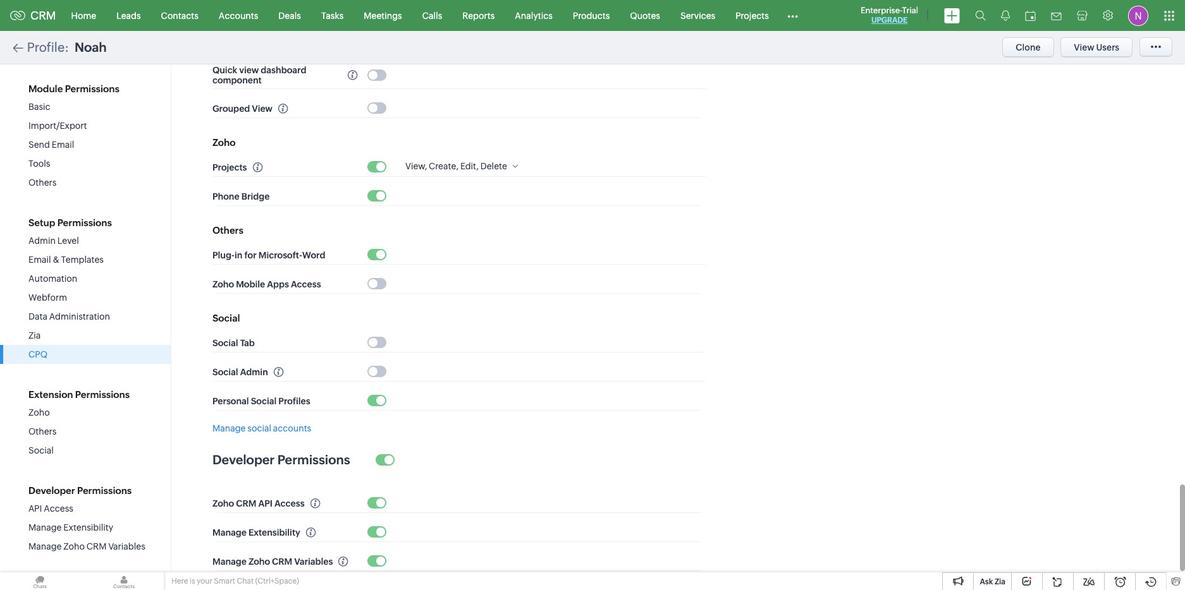 Task type: describe. For each thing, give the bounding box(es) containing it.
0 vertical spatial others
[[28, 178, 57, 188]]

social up manage social accounts link
[[251, 396, 277, 407]]

view users
[[1074, 42, 1120, 53]]

accounts
[[273, 424, 311, 434]]

view users button
[[1061, 37, 1133, 58]]

bridge
[[241, 191, 270, 202]]

&
[[53, 255, 59, 265]]

create,
[[429, 161, 459, 171]]

delete
[[481, 161, 507, 171]]

view
[[239, 65, 259, 75]]

extension permissions
[[28, 390, 130, 400]]

noah
[[75, 40, 107, 54]]

quotes
[[630, 10, 661, 21]]

email & templates
[[28, 255, 104, 265]]

0 horizontal spatial developer
[[28, 486, 75, 497]]

edit,
[[461, 161, 479, 171]]

quick
[[213, 65, 237, 75]]

personal social profiles
[[213, 396, 310, 407]]

phone
[[213, 191, 240, 202]]

import/export
[[28, 121, 87, 131]]

profile : noah
[[27, 40, 107, 54]]

social up personal
[[213, 367, 238, 377]]

1 horizontal spatial manage extensibility
[[213, 528, 300, 538]]

basic
[[28, 102, 50, 112]]

1 vertical spatial projects
[[213, 162, 247, 173]]

send email
[[28, 140, 74, 150]]

reports link
[[453, 0, 505, 31]]

clone
[[1016, 42, 1041, 53]]

automation
[[28, 274, 77, 284]]

crm link
[[10, 9, 56, 22]]

data
[[28, 312, 47, 322]]

microsoft-
[[259, 250, 302, 260]]

data administration
[[28, 312, 110, 322]]

enterprise-trial upgrade
[[861, 6, 919, 25]]

mails image
[[1051, 12, 1062, 20]]

1 vertical spatial variables
[[294, 557, 333, 567]]

word
[[302, 250, 325, 260]]

social
[[248, 424, 271, 434]]

contacts
[[161, 10, 199, 21]]

manage down the zoho crm api access
[[213, 528, 247, 538]]

here is your smart chat (ctrl+space)
[[171, 578, 299, 586]]

1 horizontal spatial manage zoho crm variables
[[213, 557, 333, 567]]

meetings link
[[354, 0, 412, 31]]

module
[[28, 84, 63, 94]]

analytics link
[[505, 0, 563, 31]]

products
[[573, 10, 610, 21]]

(ctrl+space)
[[255, 578, 299, 586]]

1 horizontal spatial api
[[258, 499, 273, 509]]

calendar image
[[1026, 10, 1036, 21]]

:
[[65, 40, 69, 54]]

here
[[171, 578, 188, 586]]

for
[[245, 250, 257, 260]]

trial
[[903, 6, 919, 15]]

home
[[71, 10, 96, 21]]

calls link
[[412, 0, 453, 31]]

tasks link
[[311, 0, 354, 31]]

social up social tab
[[213, 313, 240, 324]]

0 vertical spatial variables
[[108, 542, 145, 552]]

apps
[[267, 279, 289, 290]]

1 horizontal spatial extensibility
[[249, 528, 300, 538]]

grouped view
[[213, 104, 273, 114]]

upgrade
[[872, 16, 908, 25]]

quotes link
[[620, 0, 671, 31]]

1 vertical spatial others
[[213, 225, 244, 236]]

create menu element
[[937, 0, 968, 31]]

1 horizontal spatial developer
[[213, 453, 275, 468]]

view inside button
[[1074, 42, 1095, 53]]

access for zoho mobile apps access
[[291, 279, 321, 290]]

Other Modules field
[[779, 5, 807, 26]]

0 horizontal spatial zia
[[28, 331, 41, 341]]

create menu image
[[945, 8, 960, 23]]

mobile
[[236, 279, 265, 290]]

0 horizontal spatial manage extensibility
[[28, 523, 113, 533]]

deals link
[[268, 0, 311, 31]]

plug-
[[213, 250, 235, 260]]

setup permissions
[[28, 218, 112, 228]]

in
[[235, 250, 243, 260]]

home link
[[61, 0, 106, 31]]

social tab
[[213, 338, 255, 348]]

zoho crm api access
[[213, 499, 305, 509]]

tools
[[28, 159, 50, 169]]

analytics
[[515, 10, 553, 21]]

is
[[190, 578, 195, 586]]

mails element
[[1044, 1, 1070, 30]]

meetings
[[364, 10, 402, 21]]

signals element
[[994, 0, 1018, 31]]



Task type: vqa. For each thing, say whether or not it's contained in the screenshot.
products
yes



Task type: locate. For each thing, give the bounding box(es) containing it.
0 vertical spatial zia
[[28, 331, 41, 341]]

0 horizontal spatial projects
[[213, 162, 247, 173]]

manage
[[213, 424, 246, 434], [28, 523, 62, 533], [213, 528, 247, 538], [28, 542, 62, 552], [213, 557, 247, 567]]

projects link
[[726, 0, 779, 31]]

zia down data
[[28, 331, 41, 341]]

1 horizontal spatial email
[[52, 140, 74, 150]]

social admin
[[213, 367, 268, 377]]

grouped
[[213, 104, 250, 114]]

0 vertical spatial developer permissions
[[213, 453, 350, 468]]

1 horizontal spatial zia
[[995, 578, 1006, 587]]

others down 'extension'
[[28, 427, 57, 437]]

view left the users
[[1074, 42, 1095, 53]]

others
[[28, 178, 57, 188], [213, 225, 244, 236], [28, 427, 57, 437]]

developer up api access
[[28, 486, 75, 497]]

variables up contacts image
[[108, 542, 145, 552]]

admin level
[[28, 236, 79, 246]]

component
[[213, 75, 262, 85]]

accounts
[[219, 10, 258, 21]]

0 horizontal spatial admin
[[28, 236, 56, 246]]

view
[[1074, 42, 1095, 53], [252, 104, 273, 114]]

admin down "setup"
[[28, 236, 56, 246]]

setup
[[28, 218, 55, 228]]

webform
[[28, 293, 67, 303]]

social
[[213, 313, 240, 324], [213, 338, 238, 348], [213, 367, 238, 377], [251, 396, 277, 407], [28, 446, 54, 456]]

phone bridge
[[213, 191, 270, 202]]

1 vertical spatial developer
[[28, 486, 75, 497]]

0 vertical spatial projects
[[736, 10, 769, 21]]

profile image
[[1129, 5, 1149, 26]]

1 horizontal spatial variables
[[294, 557, 333, 567]]

permissions for automation
[[57, 218, 112, 228]]

leads link
[[106, 0, 151, 31]]

calls
[[422, 10, 442, 21]]

personal
[[213, 396, 249, 407]]

templates
[[61, 255, 104, 265]]

manage zoho crm variables
[[28, 542, 145, 552], [213, 557, 333, 567]]

1 vertical spatial email
[[28, 255, 51, 265]]

2 vertical spatial others
[[28, 427, 57, 437]]

dashboard
[[261, 65, 306, 75]]

projects
[[736, 10, 769, 21], [213, 162, 247, 173]]

search image
[[976, 10, 986, 21]]

profile element
[[1121, 0, 1157, 31]]

zia right "ask"
[[995, 578, 1006, 587]]

zia
[[28, 331, 41, 341], [995, 578, 1006, 587]]

social down 'extension'
[[28, 446, 54, 456]]

enterprise-
[[861, 6, 903, 15]]

manage up smart
[[213, 557, 247, 567]]

0 horizontal spatial api
[[28, 504, 42, 514]]

1 vertical spatial view
[[252, 104, 273, 114]]

0 vertical spatial email
[[52, 140, 74, 150]]

variables up the (ctrl+space)
[[294, 557, 333, 567]]

developer permissions
[[213, 453, 350, 468], [28, 486, 132, 497]]

crm
[[30, 9, 56, 22], [236, 499, 256, 509], [87, 542, 107, 552], [272, 557, 292, 567]]

manage zoho crm variables up the (ctrl+space)
[[213, 557, 333, 567]]

0 horizontal spatial email
[[28, 255, 51, 265]]

permissions for send email
[[65, 84, 120, 94]]

developer down social
[[213, 453, 275, 468]]

api
[[258, 499, 273, 509], [28, 504, 42, 514]]

0 horizontal spatial variables
[[108, 542, 145, 552]]

manage extensibility
[[28, 523, 113, 533], [213, 528, 300, 538]]

tasks
[[321, 10, 344, 21]]

extensibility down the zoho crm api access
[[249, 528, 300, 538]]

view right grouped
[[252, 104, 273, 114]]

profile
[[27, 40, 65, 54]]

chat
[[237, 578, 254, 586]]

your
[[197, 578, 213, 586]]

accounts link
[[209, 0, 268, 31]]

view, create, edit, delete
[[406, 161, 507, 171]]

profiles
[[279, 396, 310, 407]]

developer permissions down 'accounts'
[[213, 453, 350, 468]]

quick view dashboard component
[[213, 65, 306, 85]]

permissions for manage zoho crm variables
[[77, 486, 132, 497]]

1 vertical spatial manage zoho crm variables
[[213, 557, 333, 567]]

0 vertical spatial admin
[[28, 236, 56, 246]]

0 vertical spatial developer
[[213, 453, 275, 468]]

projects up phone
[[213, 162, 247, 173]]

reports
[[463, 10, 495, 21]]

email left '&'
[[28, 255, 51, 265]]

manage extensibility down the zoho crm api access
[[213, 528, 300, 538]]

manage extensibility down api access
[[28, 523, 113, 533]]

access
[[291, 279, 321, 290], [275, 499, 305, 509], [44, 504, 73, 514]]

extensibility down api access
[[63, 523, 113, 533]]

1 horizontal spatial admin
[[240, 367, 268, 377]]

leads
[[117, 10, 141, 21]]

permissions for social
[[75, 390, 130, 400]]

zoho mobile apps access
[[213, 279, 321, 290]]

manage up chats image at the bottom of the page
[[28, 542, 62, 552]]

manage down api access
[[28, 523, 62, 533]]

1 vertical spatial admin
[[240, 367, 268, 377]]

administration
[[49, 312, 110, 322]]

module permissions
[[28, 84, 120, 94]]

1 horizontal spatial developer permissions
[[213, 453, 350, 468]]

cpq
[[28, 350, 47, 360]]

0 horizontal spatial manage zoho crm variables
[[28, 542, 145, 552]]

0 vertical spatial manage zoho crm variables
[[28, 542, 145, 552]]

services
[[681, 10, 716, 21]]

search element
[[968, 0, 994, 31]]

users
[[1097, 42, 1120, 53]]

manage zoho crm variables up contacts image
[[28, 542, 145, 552]]

api access
[[28, 504, 73, 514]]

tab
[[240, 338, 255, 348]]

services link
[[671, 0, 726, 31]]

access for zoho crm api access
[[275, 499, 305, 509]]

manage social accounts link
[[213, 424, 311, 434]]

admin
[[28, 236, 56, 246], [240, 367, 268, 377]]

social left tab
[[213, 338, 238, 348]]

deals
[[279, 10, 301, 21]]

0 horizontal spatial extensibility
[[63, 523, 113, 533]]

clone button
[[1003, 37, 1054, 58]]

send
[[28, 140, 50, 150]]

contacts image
[[84, 573, 164, 591]]

0 horizontal spatial view
[[252, 104, 273, 114]]

0 horizontal spatial developer permissions
[[28, 486, 132, 497]]

projects left other modules field
[[736, 10, 769, 21]]

smart
[[214, 578, 235, 586]]

chats image
[[0, 573, 80, 591]]

admin down tab
[[240, 367, 268, 377]]

1 vertical spatial zia
[[995, 578, 1006, 587]]

email
[[52, 140, 74, 150], [28, 255, 51, 265]]

contacts link
[[151, 0, 209, 31]]

plug-in for microsoft-word
[[213, 250, 325, 260]]

zoho
[[213, 137, 236, 148], [213, 279, 234, 290], [28, 408, 50, 418], [213, 499, 234, 509], [63, 542, 85, 552], [249, 557, 270, 567]]

view,
[[406, 161, 427, 171]]

1 horizontal spatial view
[[1074, 42, 1095, 53]]

1 horizontal spatial projects
[[736, 10, 769, 21]]

manage down personal
[[213, 424, 246, 434]]

1 vertical spatial developer permissions
[[28, 486, 132, 497]]

signals image
[[1002, 10, 1010, 21]]

others up plug-
[[213, 225, 244, 236]]

manage social accounts
[[213, 424, 311, 434]]

ask
[[980, 578, 993, 587]]

others down tools
[[28, 178, 57, 188]]

extension
[[28, 390, 73, 400]]

products link
[[563, 0, 620, 31]]

0 vertical spatial view
[[1074, 42, 1095, 53]]

email down import/export at the left of the page
[[52, 140, 74, 150]]

developer permissions up api access
[[28, 486, 132, 497]]

level
[[57, 236, 79, 246]]



